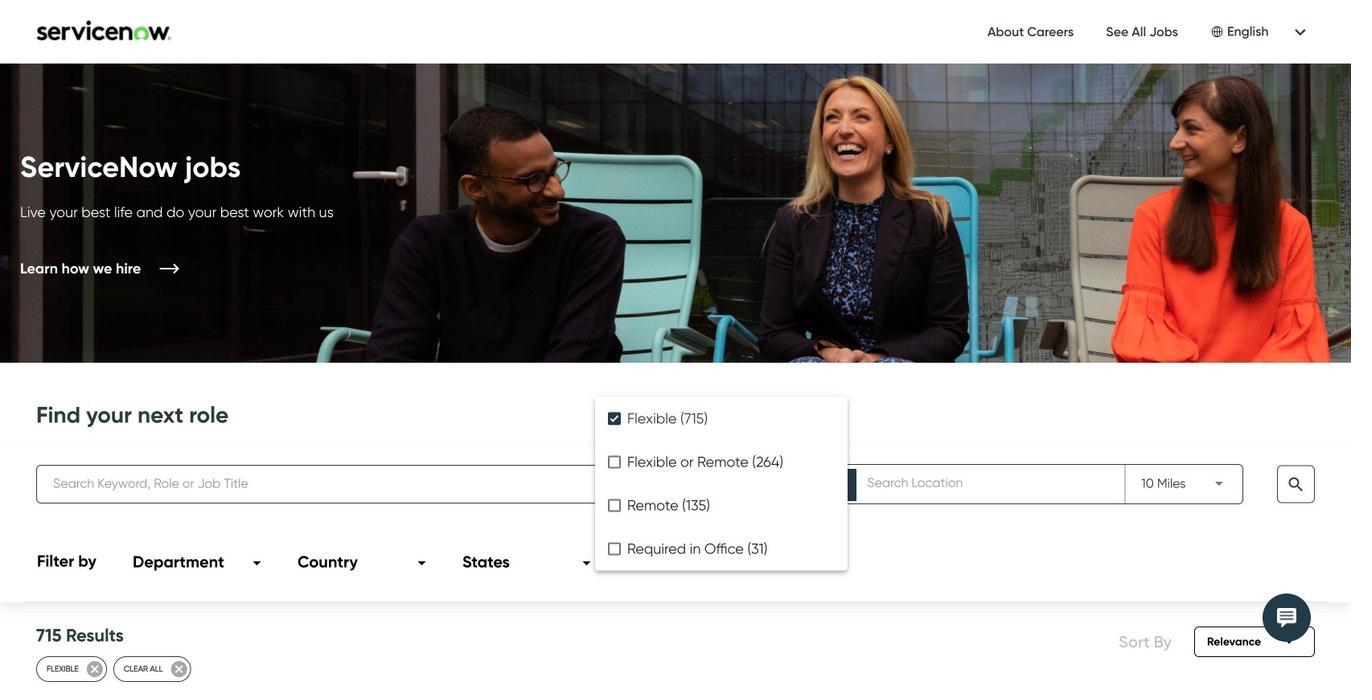Task type: locate. For each thing, give the bounding box(es) containing it.
servicenow jobs image
[[0, 63, 1351, 363]]

list box
[[595, 397, 848, 571]]

conduct search image
[[1287, 475, 1306, 494]]

remote (135) checkbox option
[[595, 484, 848, 527]]

service now logo image
[[36, 20, 172, 41]]

search by commute image
[[829, 475, 848, 495]]

  field
[[627, 557, 772, 569]]

language options image
[[1295, 23, 1306, 41]]

flexible or remote (264) checkbox option
[[595, 441, 848, 484]]

main content
[[0, 0, 1351, 682]]



Task type: describe. For each thing, give the bounding box(es) containing it.
remove filter flexible image
[[85, 669, 104, 682]]

required in office (31) checkbox option
[[595, 527, 848, 571]]

clear all filters image
[[169, 669, 189, 682]]

flexible (715) checkbox selected option
[[595, 397, 848, 441]]



Task type: vqa. For each thing, say whether or not it's contained in the screenshot.
opportunities
no



